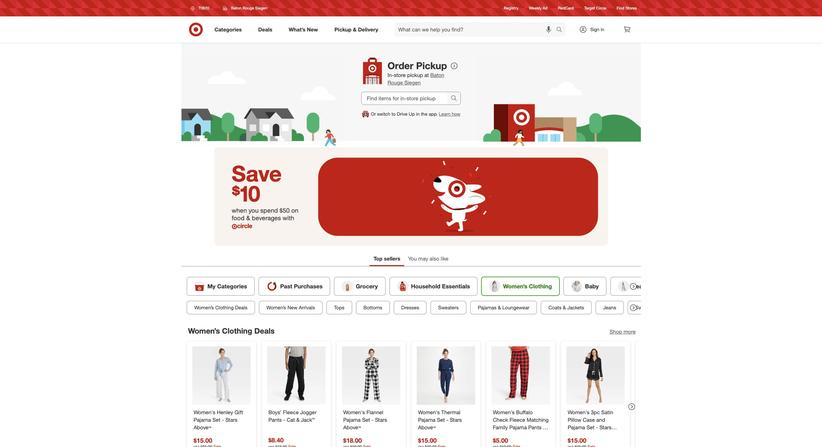 Task type: vqa. For each thing, say whether or not it's contained in the screenshot.
Pickup & Delivery link
yes



Task type: describe. For each thing, give the bounding box(es) containing it.
find stores link
[[617, 5, 637, 11]]

shop more
[[610, 329, 636, 335]]

redcard link
[[558, 5, 574, 11]]

like
[[441, 256, 449, 262]]

my categories
[[207, 283, 247, 290]]

pants inside boys' fleece jogger pants - cat & jack™
[[268, 417, 282, 424]]

0 vertical spatial categories
[[214, 26, 242, 33]]

$10
[[232, 181, 260, 207]]

drive
[[397, 111, 408, 117]]

above™ inside women's flannel pajama set - stars above™
[[343, 424, 361, 431]]

top
[[374, 256, 383, 262]]

- inside women's 3pc satin pillow case and pajama set - stars above™
[[596, 424, 598, 431]]

boys'
[[268, 409, 281, 416]]

weekly ad
[[529, 6, 548, 11]]

1 horizontal spatial baton
[[430, 72, 444, 79]]

past purchases button
[[258, 277, 330, 296]]

jeans
[[603, 305, 616, 311]]

women's buffalo check fleece matching family pajama pants - wondershop™ red link
[[493, 409, 549, 439]]

more
[[623, 329, 636, 335]]

the
[[421, 111, 428, 117]]

women's henley gift pajama set - stars above™ link
[[193, 409, 249, 432]]

what's
[[289, 26, 306, 33]]

registry link
[[504, 5, 519, 11]]

& for pajamas
[[498, 305, 501, 311]]

store
[[394, 72, 406, 79]]

delivery
[[358, 26, 378, 33]]

fleece inside boys' fleece jogger pants - cat & jack™
[[283, 409, 299, 416]]

pajama inside women's henley gift pajama set - stars above™
[[193, 417, 211, 424]]

sweatshirts & hoodies button
[[628, 301, 693, 315]]

to
[[392, 111, 396, 117]]

baby button
[[563, 277, 606, 296]]

2 vertical spatial clothing
[[222, 327, 252, 336]]

new for what's
[[307, 26, 318, 33]]

up
[[409, 111, 415, 117]]

in-
[[388, 72, 394, 79]]

target circle link
[[584, 5, 606, 11]]

bottoms
[[363, 305, 382, 311]]

& for sweatshirts
[[662, 305, 666, 311]]

how
[[452, 111, 460, 117]]

registry
[[504, 6, 519, 11]]

grocery button
[[334, 277, 385, 296]]

weekly
[[529, 6, 542, 11]]

women's for women's henley gift pajama set - stars above™
[[193, 409, 215, 416]]

pickup
[[407, 72, 423, 79]]

stars inside women's 3pc satin pillow case and pajama set - stars above™
[[599, 424, 611, 431]]

search
[[553, 27, 569, 33]]

ad
[[543, 6, 548, 11]]

weekly ad link
[[529, 5, 548, 11]]

order pickup
[[388, 60, 447, 72]]

household essentials button
[[389, 277, 477, 296]]

above™ inside women's henley gift pajama set - stars above™
[[193, 424, 211, 431]]

past purchases
[[280, 283, 323, 290]]

women's new arrivals
[[266, 305, 315, 311]]

1 horizontal spatial in
[[601, 27, 604, 32]]

find
[[617, 6, 624, 11]]

learn how button
[[439, 111, 460, 117]]

sweatshirts & hoodies
[[635, 305, 685, 311]]

boys' fleece jogger pants - cat & jack™
[[268, 409, 316, 424]]

learn
[[439, 111, 451, 117]]

you
[[249, 207, 259, 214]]

women's up the 'loungewear'
[[503, 283, 527, 290]]

family
[[493, 424, 508, 431]]

spend
[[260, 207, 278, 214]]

when you spend $50 on food & beverages with circle
[[232, 207, 298, 230]]

pickup & delivery link
[[329, 22, 386, 37]]

0 vertical spatial deals
[[258, 26, 272, 33]]

arrivals
[[299, 305, 315, 311]]

what's new
[[289, 26, 318, 33]]

1 vertical spatial pickup
[[416, 60, 447, 72]]

save
[[232, 160, 282, 187]]

- inside women's henley gift pajama set - stars above™
[[222, 417, 224, 424]]

women's thermal pajama set - stars above™ link
[[418, 409, 474, 432]]

women's inside 'button'
[[194, 305, 214, 311]]

women's 3pc satin pillow case and pajama set - stars above™
[[568, 409, 613, 439]]

on
[[291, 207, 298, 214]]

may
[[418, 256, 428, 262]]

and
[[596, 417, 605, 424]]

baton inside dropdown button
[[231, 6, 241, 11]]

circle
[[237, 222, 252, 230]]

women's new arrivals button
[[259, 301, 322, 315]]

pajama inside women's thermal pajama set - stars above™
[[418, 417, 435, 424]]

household essentials
[[411, 283, 470, 290]]

case
[[583, 417, 595, 424]]

hoodies
[[667, 305, 685, 311]]

above™ inside women's 3pc satin pillow case and pajama set - stars above™
[[568, 432, 585, 439]]

pajamas & loungewear
[[478, 305, 529, 311]]

coats
[[548, 305, 561, 311]]

henley
[[217, 409, 233, 416]]

pajama inside women's 3pc satin pillow case and pajama set - stars above™
[[568, 424, 585, 431]]

pajama inside "women's buffalo check fleece matching family pajama pants - wondershop™ red"
[[509, 424, 527, 431]]



Task type: locate. For each thing, give the bounding box(es) containing it.
1 vertical spatial baton rouge siegen
[[388, 72, 444, 86]]

stars down henley
[[225, 417, 237, 424]]

beverages
[[252, 214, 281, 222]]

matching
[[527, 417, 548, 424]]

fleece down buffalo
[[509, 417, 525, 424]]

thermal
[[441, 409, 460, 416]]

boys' fleece jogger pants - cat & jack™ image
[[267, 347, 325, 405], [267, 347, 325, 405]]

baton rouge siegen down order pickup
[[388, 72, 444, 86]]

you may also like
[[408, 256, 449, 262]]

3pc
[[591, 409, 600, 416]]

0 horizontal spatial pickup
[[334, 26, 352, 33]]

0 vertical spatial fleece
[[283, 409, 299, 416]]

pajamas
[[478, 305, 496, 311]]

women's clothing deals down my categories button
[[194, 305, 247, 311]]

pants inside "women's buffalo check fleece matching family pajama pants - wondershop™ red"
[[528, 424, 541, 431]]

pickup up at
[[416, 60, 447, 72]]

new inside 'link'
[[307, 26, 318, 33]]

& left hoodies
[[662, 305, 666, 311]]

target
[[584, 6, 595, 11]]

siegen inside dropdown button
[[255, 6, 267, 11]]

new
[[307, 26, 318, 33], [287, 305, 297, 311]]

women's down past
[[266, 305, 286, 311]]

women's inside women's thermal pajama set - stars above™
[[418, 409, 440, 416]]

70820
[[198, 6, 209, 11]]

$15.00 down women's henley gift pajama set - stars above™
[[193, 437, 212, 444]]

wondershop™
[[493, 432, 525, 439]]

stars down the and
[[599, 424, 611, 431]]

jack™
[[301, 417, 315, 424]]

you
[[408, 256, 417, 262]]

women's flannel pajama set - stars above™
[[343, 409, 387, 431]]

women's up check
[[493, 409, 515, 416]]

in right up
[[416, 111, 420, 117]]

women's inside "women's buffalo check fleece matching family pajama pants - wondershop™ red"
[[493, 409, 515, 416]]

stars inside women's flannel pajama set - stars above™
[[375, 417, 387, 424]]

baton up categories link
[[231, 6, 241, 11]]

food
[[232, 214, 244, 222]]

0 horizontal spatial fleece
[[283, 409, 299, 416]]

pajama inside women's flannel pajama set - stars above™
[[343, 417, 361, 424]]

& left delivery
[[353, 26, 357, 33]]

- down flannel
[[371, 417, 373, 424]]

categories down baton rouge siegen dropdown button
[[214, 26, 242, 33]]

pickup & delivery
[[334, 26, 378, 33]]

siegen down pickup
[[404, 79, 421, 86]]

top sellers link
[[370, 253, 404, 266]]

stars inside women's henley gift pajama set - stars above™
[[225, 417, 237, 424]]

also
[[430, 256, 439, 262]]

- down thermal
[[446, 417, 448, 424]]

0 vertical spatial clothing
[[529, 283, 552, 290]]

set inside women's thermal pajama set - stars above™
[[437, 417, 445, 424]]

1 vertical spatial new
[[287, 305, 297, 311]]

jogger
[[300, 409, 316, 416]]

$15.00 for women's henley gift pajama set - stars above™
[[193, 437, 212, 444]]

0 vertical spatial new
[[307, 26, 318, 33]]

target circle
[[584, 6, 606, 11]]

4 women's from the left
[[493, 409, 515, 416]]

set down thermal
[[437, 417, 445, 424]]

1 $15.00 from the left
[[193, 437, 212, 444]]

0 vertical spatial in
[[601, 27, 604, 32]]

or
[[371, 111, 376, 117]]

women's left thermal
[[418, 409, 440, 416]]

women's thermal pajama set - stars above™ image
[[417, 347, 475, 405], [417, 347, 475, 405]]

- left cat on the bottom of page
[[283, 417, 285, 424]]

5 women's from the left
[[568, 409, 589, 416]]

find stores
[[617, 6, 637, 11]]

$15.00 down women's thermal pajama set - stars above™
[[418, 437, 437, 444]]

categories link
[[209, 22, 250, 37]]

1 horizontal spatial rouge
[[388, 79, 403, 86]]

women's inside women's flannel pajama set - stars above™
[[343, 409, 365, 416]]

What can we help you find? suggestions appear below search field
[[394, 22, 558, 37]]

set inside women's 3pc satin pillow case and pajama set - stars above™
[[586, 424, 594, 431]]

essentials
[[442, 283, 470, 290]]

stars
[[225, 417, 237, 424], [375, 417, 387, 424], [450, 417, 462, 424], [599, 424, 611, 431]]

- inside women's thermal pajama set - stars above™
[[446, 417, 448, 424]]

set inside women's henley gift pajama set - stars above™
[[212, 417, 220, 424]]

& inside button
[[662, 305, 666, 311]]

pickup
[[334, 26, 352, 33], [416, 60, 447, 72]]

fleece inside "women's buffalo check fleece matching family pajama pants - wondershop™ red"
[[509, 417, 525, 424]]

women's henley gift pajama set - stars above™ image
[[192, 347, 251, 405], [192, 347, 251, 405]]

fleece up cat on the bottom of page
[[283, 409, 299, 416]]

clothing inside 'button'
[[215, 305, 234, 311]]

0 vertical spatial pants
[[268, 417, 282, 424]]

pickup left delivery
[[334, 26, 352, 33]]

check
[[493, 417, 508, 424]]

0 horizontal spatial baton
[[231, 6, 241, 11]]

0 vertical spatial pickup
[[334, 26, 352, 33]]

women's flannel pajama set - stars above™ image
[[342, 347, 400, 405], [342, 347, 400, 405]]

0 horizontal spatial $15.00
[[193, 437, 212, 444]]

jackets
[[567, 305, 584, 311]]

pajama
[[193, 417, 211, 424], [343, 417, 361, 424], [418, 417, 435, 424], [509, 424, 527, 431], [568, 424, 585, 431]]

1 vertical spatial deals
[[235, 305, 247, 311]]

$15.00 down pillow
[[568, 437, 586, 444]]

0 horizontal spatial in
[[416, 111, 420, 117]]

satin
[[601, 409, 613, 416]]

& up the circle
[[246, 214, 250, 222]]

women's 3pc satin pillow case and pajama set - stars above™ link
[[568, 409, 623, 439]]

at
[[424, 72, 429, 79]]

stars inside women's thermal pajama set - stars above™
[[450, 417, 462, 424]]

new for women's
[[287, 305, 297, 311]]

clothing up coats
[[529, 283, 552, 290]]

sign in link
[[574, 22, 615, 37]]

search button
[[553, 22, 569, 38]]

pants down matching
[[528, 424, 541, 431]]

past
[[280, 283, 292, 290]]

redcard
[[558, 6, 574, 11]]

- inside boys' fleece jogger pants - cat & jack™
[[283, 417, 285, 424]]

sign in
[[590, 27, 604, 32]]

women's left flannel
[[343, 409, 365, 416]]

red
[[527, 432, 536, 439]]

1 vertical spatial fleece
[[509, 417, 525, 424]]

women's flannel pajama set - stars above™ link
[[343, 409, 399, 432]]

set down case
[[586, 424, 594, 431]]

rouge up the deals link
[[243, 6, 254, 11]]

purchases
[[294, 283, 323, 290]]

siegen up the deals link
[[255, 6, 267, 11]]

1 vertical spatial baton
[[430, 72, 444, 79]]

in-store pickup at
[[388, 72, 430, 79]]

1 vertical spatial in
[[416, 111, 420, 117]]

set inside women's flannel pajama set - stars above™
[[362, 417, 370, 424]]

with
[[283, 214, 294, 222]]

sweatshirts
[[635, 305, 661, 311]]

$15.00 for women's 3pc satin pillow case and pajama set - stars above™
[[568, 437, 586, 444]]

boys' fleece jogger pants - cat & jack™ link
[[268, 409, 324, 424]]

& for pickup
[[353, 26, 357, 33]]

$15.00 for women's thermal pajama set - stars above™
[[418, 437, 437, 444]]

women's for women's buffalo check fleece matching family pajama pants - wondershop™ red
[[493, 409, 515, 416]]

women's buffalo check fleece matching family pajama pants - wondershop™ red image
[[491, 347, 550, 405], [491, 347, 550, 405]]

when
[[232, 207, 247, 214]]

gift
[[234, 409, 243, 416]]

baton rouge siegen inside baton rouge siegen dropdown button
[[231, 6, 267, 11]]

stars down flannel
[[375, 417, 387, 424]]

0 vertical spatial rouge
[[243, 6, 254, 11]]

1 vertical spatial pants
[[528, 424, 541, 431]]

& right cat on the bottom of page
[[296, 417, 300, 424]]

buffalo
[[516, 409, 533, 416]]

women's up pillow
[[568, 409, 589, 416]]

tops
[[334, 305, 344, 311]]

2 vertical spatial deals
[[254, 327, 274, 336]]

1 horizontal spatial siegen
[[404, 79, 421, 86]]

women's inside women's henley gift pajama set - stars above™
[[193, 409, 215, 416]]

jeans button
[[596, 301, 624, 315]]

-
[[222, 417, 224, 424], [283, 417, 285, 424], [371, 417, 373, 424], [446, 417, 448, 424], [543, 424, 545, 431], [596, 424, 598, 431]]

baby
[[585, 283, 599, 290]]

women's clothing deals inside 'button'
[[194, 305, 247, 311]]

women's thermal pajama set - stars above™
[[418, 409, 462, 431]]

2 women's from the left
[[343, 409, 365, 416]]

my
[[207, 283, 215, 290]]

Find items for in-store pickup search field
[[362, 92, 447, 105]]

sweaters button
[[431, 301, 466, 315]]

sellers
[[384, 256, 400, 262]]

0 horizontal spatial baton rouge siegen
[[231, 6, 267, 11]]

above™ inside women's thermal pajama set - stars above™
[[418, 424, 436, 431]]

bottoms button
[[356, 301, 390, 315]]

0 vertical spatial baton
[[231, 6, 241, 11]]

0 horizontal spatial pants
[[268, 417, 282, 424]]

loungewear
[[502, 305, 529, 311]]

1 vertical spatial categories
[[217, 283, 247, 290]]

my categories button
[[187, 277, 254, 296]]

women's inside women's 3pc satin pillow case and pajama set - stars above™
[[568, 409, 589, 416]]

1 women's from the left
[[193, 409, 215, 416]]

women's buffalo check fleece matching family pajama pants - wondershop™ red
[[493, 409, 548, 439]]

& right pajamas
[[498, 305, 501, 311]]

pants down boys'
[[268, 417, 282, 424]]

& inside boys' fleece jogger pants - cat & jack™
[[296, 417, 300, 424]]

rouge down in-
[[388, 79, 403, 86]]

1 horizontal spatial fleece
[[509, 417, 525, 424]]

clothing down my categories
[[215, 305, 234, 311]]

new left arrivals
[[287, 305, 297, 311]]

baton rouge siegen up the deals link
[[231, 6, 267, 11]]

1 horizontal spatial new
[[307, 26, 318, 33]]

baton rouge siegen button
[[219, 2, 272, 14]]

women's left henley
[[193, 409, 215, 416]]

categories inside button
[[217, 283, 247, 290]]

& right coats
[[563, 305, 566, 311]]

0 vertical spatial baton rouge siegen
[[231, 6, 267, 11]]

3 women's from the left
[[418, 409, 440, 416]]

siegen
[[255, 6, 267, 11], [404, 79, 421, 86]]

women's for women's 3pc satin pillow case and pajama set - stars above™
[[568, 409, 589, 416]]

- inside women's flannel pajama set - stars above™
[[371, 417, 373, 424]]

& for coats
[[563, 305, 566, 311]]

- down henley
[[222, 417, 224, 424]]

0 horizontal spatial new
[[287, 305, 297, 311]]

sign
[[590, 27, 599, 32]]

0 vertical spatial siegen
[[255, 6, 267, 11]]

set down flannel
[[362, 417, 370, 424]]

women's
[[193, 409, 215, 416], [343, 409, 365, 416], [418, 409, 440, 416], [493, 409, 515, 416], [568, 409, 589, 416]]

0 horizontal spatial rouge
[[243, 6, 254, 11]]

dresses
[[401, 305, 419, 311]]

0 vertical spatial women's clothing deals
[[194, 305, 247, 311]]

coats & jackets
[[548, 305, 584, 311]]

categories right my
[[217, 283, 247, 290]]

- down the and
[[596, 424, 598, 431]]

rouge inside baton rouge siegen dropdown button
[[243, 6, 254, 11]]

switch
[[377, 111, 390, 117]]

pillow
[[568, 417, 581, 424]]

0 horizontal spatial siegen
[[255, 6, 267, 11]]

women's for women's thermal pajama set - stars above™
[[418, 409, 440, 416]]

deals inside 'button'
[[235, 305, 247, 311]]

1 vertical spatial rouge
[[388, 79, 403, 86]]

order
[[388, 60, 414, 72]]

1 vertical spatial clothing
[[215, 305, 234, 311]]

new right what's
[[307, 26, 318, 33]]

2 horizontal spatial $15.00
[[568, 437, 586, 444]]

new inside button
[[287, 305, 297, 311]]

1 horizontal spatial $15.00
[[418, 437, 437, 444]]

1 vertical spatial siegen
[[404, 79, 421, 86]]

1 horizontal spatial pickup
[[416, 60, 447, 72]]

in right sign
[[601, 27, 604, 32]]

household
[[411, 283, 440, 290]]

1 vertical spatial women's clothing deals
[[188, 327, 274, 336]]

set down henley
[[212, 417, 220, 424]]

women's for women's flannel pajama set - stars above™
[[343, 409, 365, 416]]

grocery
[[356, 283, 378, 290]]

cat
[[287, 417, 295, 424]]

women's down my
[[194, 305, 214, 311]]

coats & jackets button
[[541, 301, 592, 315]]

what's new link
[[283, 22, 326, 37]]

dresses button
[[394, 301, 427, 315]]

clothing down the women's clothing deals 'button'
[[222, 327, 252, 336]]

women's 3pc satin pillow case and pajama set - stars above™ image
[[566, 347, 625, 405], [566, 347, 625, 405]]

clothing
[[529, 283, 552, 290], [215, 305, 234, 311], [222, 327, 252, 336]]

women's clothing button
[[481, 277, 559, 296]]

rouge inside "baton rouge siegen"
[[388, 79, 403, 86]]

2 $15.00 from the left
[[418, 437, 437, 444]]

clothing inside button
[[529, 283, 552, 290]]

women's down the women's clothing deals 'button'
[[188, 327, 220, 336]]

3 $15.00 from the left
[[568, 437, 586, 444]]

baton right at
[[430, 72, 444, 79]]

- inside "women's buffalo check fleece matching family pajama pants - wondershop™ red"
[[543, 424, 545, 431]]

1 horizontal spatial pants
[[528, 424, 541, 431]]

- down matching
[[543, 424, 545, 431]]

women's clothing deals down the women's clothing deals 'button'
[[188, 327, 274, 336]]

& inside when you spend $50 on food & beverages with circle
[[246, 214, 250, 222]]

1 horizontal spatial baton rouge siegen
[[388, 72, 444, 86]]

stars down thermal
[[450, 417, 462, 424]]



